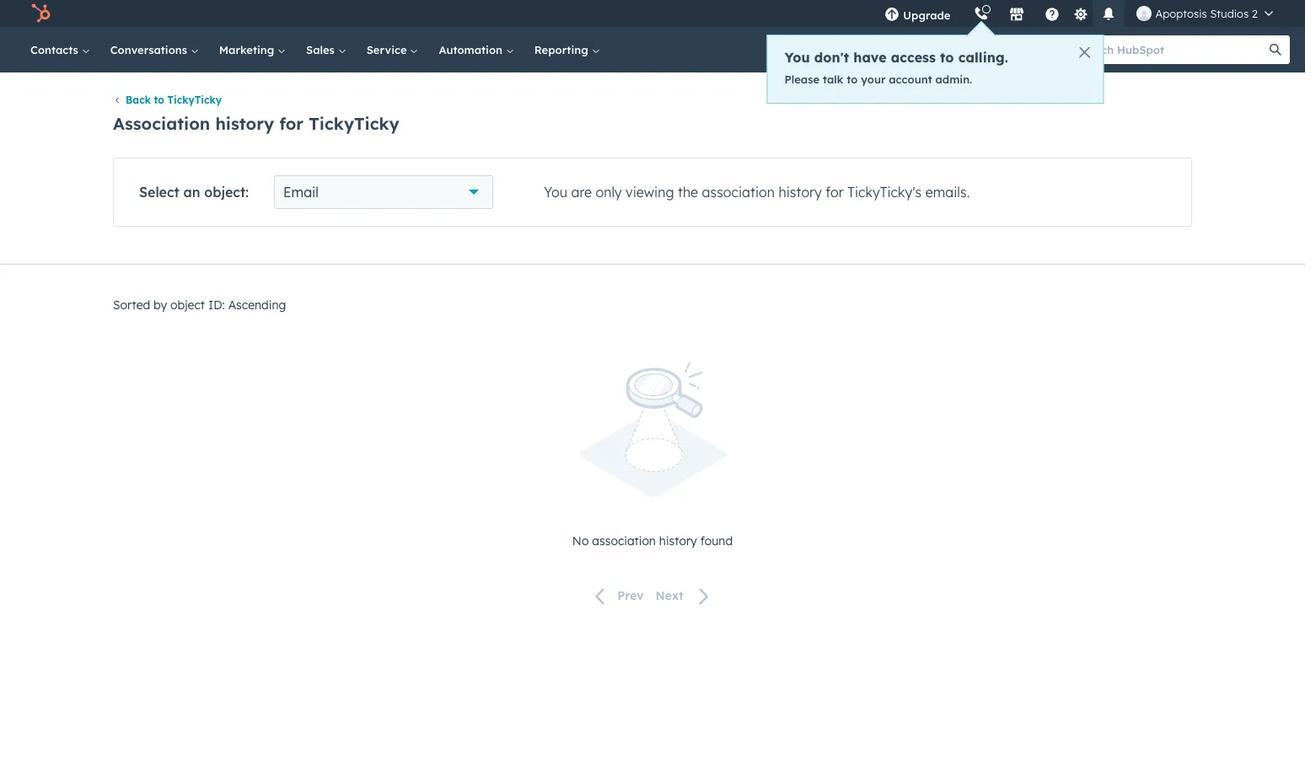 Task type: vqa. For each thing, say whether or not it's contained in the screenshot.
Marketplace Downloads Link
no



Task type: locate. For each thing, give the bounding box(es) containing it.
don't
[[815, 49, 849, 66]]

object for id:
[[170, 298, 205, 313]]

select an object :
[[139, 184, 249, 201]]

0 vertical spatial you
[[785, 49, 810, 66]]

you for you are only viewing the association history for tickyticky 's emails .
[[544, 184, 568, 201]]

1 vertical spatial for
[[826, 184, 844, 201]]

no association history found alert
[[113, 363, 1193, 551]]

conversations link
[[100, 27, 209, 73]]

tickyticky
[[167, 94, 222, 107], [309, 113, 400, 134], [848, 184, 913, 201]]

you up please
[[785, 49, 810, 66]]

1 vertical spatial object
[[170, 298, 205, 313]]

marketing link
[[209, 27, 296, 73]]

automation
[[439, 43, 506, 57]]

viewing
[[626, 184, 674, 201]]

you left the are
[[544, 184, 568, 201]]

1 vertical spatial history
[[779, 184, 822, 201]]

account
[[889, 73, 933, 86]]

notifications button
[[1095, 0, 1124, 27]]

pagination navigation
[[113, 585, 1193, 608]]

upgrade
[[904, 8, 951, 22]]

0 vertical spatial association
[[702, 184, 775, 201]]

id:
[[208, 298, 225, 313]]

0 vertical spatial to
[[940, 49, 954, 66]]

prev button
[[585, 585, 650, 608]]

calling icon image
[[975, 7, 990, 22]]

you don't have access to calling. please talk to your account admin.
[[785, 49, 1009, 86]]

0 horizontal spatial for
[[279, 113, 304, 134]]

you
[[785, 49, 810, 66], [544, 184, 568, 201]]

tickyticky left emails
[[848, 184, 913, 201]]

by
[[154, 298, 167, 313]]

1 horizontal spatial to
[[847, 73, 858, 86]]

object right an
[[204, 184, 246, 201]]

tickyticky up association
[[167, 94, 222, 107]]

to up admin.
[[940, 49, 954, 66]]

1 vertical spatial you
[[544, 184, 568, 201]]

0 horizontal spatial to
[[154, 94, 164, 107]]

1 horizontal spatial history
[[659, 534, 697, 549]]

object
[[204, 184, 246, 201], [170, 298, 205, 313]]

association
[[702, 184, 775, 201], [592, 534, 656, 549]]

email button
[[274, 176, 493, 209]]

1 vertical spatial to
[[847, 73, 858, 86]]

an
[[183, 184, 200, 201]]

to right talk on the right
[[847, 73, 858, 86]]

settings link
[[1071, 5, 1092, 22]]

the
[[678, 184, 698, 201]]

to right back
[[154, 94, 164, 107]]

for up email
[[279, 113, 304, 134]]

to
[[940, 49, 954, 66], [847, 73, 858, 86], [154, 94, 164, 107]]

marketing
[[219, 43, 278, 57]]

history inside alert
[[659, 534, 697, 549]]

1 horizontal spatial for
[[826, 184, 844, 201]]

are
[[571, 184, 592, 201]]

0 horizontal spatial you
[[544, 184, 568, 201]]

0 vertical spatial history
[[215, 113, 274, 134]]

have
[[854, 49, 887, 66]]

hubspot link
[[20, 3, 63, 24]]

menu item
[[963, 0, 966, 27]]

1 vertical spatial association
[[592, 534, 656, 549]]

calling.
[[959, 49, 1009, 66]]

history
[[215, 113, 274, 134], [779, 184, 822, 201], [659, 534, 697, 549]]

automation link
[[429, 27, 524, 73]]

2 horizontal spatial tickyticky
[[848, 184, 913, 201]]

Search HubSpot search field
[[1069, 35, 1275, 64]]

0 vertical spatial tickyticky
[[167, 94, 222, 107]]

you inside you don't have access to calling. please talk to your account admin.
[[785, 49, 810, 66]]

for
[[279, 113, 304, 134], [826, 184, 844, 201]]

help image
[[1045, 8, 1061, 23]]

you don't have access to calling. menu
[[767, 0, 1285, 104]]

1 horizontal spatial tickyticky
[[309, 113, 400, 134]]

0 horizontal spatial association
[[592, 534, 656, 549]]

.
[[967, 184, 970, 201]]

1 horizontal spatial you
[[785, 49, 810, 66]]

2 vertical spatial tickyticky
[[848, 184, 913, 201]]

emails
[[926, 184, 967, 201]]

settings image
[[1074, 7, 1089, 22]]

hubspot image
[[30, 3, 51, 24]]

your
[[861, 73, 886, 86]]

marketplaces image
[[1010, 8, 1025, 23]]

association right 'no'
[[592, 534, 656, 549]]

no
[[573, 534, 589, 549]]

:
[[246, 184, 249, 201]]

for left the 's
[[826, 184, 844, 201]]

admin.
[[936, 73, 973, 86]]

service link
[[356, 27, 429, 73]]

association right the
[[702, 184, 775, 201]]

select
[[139, 184, 179, 201]]

2 vertical spatial history
[[659, 534, 697, 549]]

object right by
[[170, 298, 205, 313]]

sorted
[[113, 298, 150, 313]]

tickyticky up email popup button
[[309, 113, 400, 134]]

sorted by object id: ascending
[[113, 298, 286, 313]]

0 vertical spatial object
[[204, 184, 246, 201]]



Task type: describe. For each thing, give the bounding box(es) containing it.
sales link
[[296, 27, 356, 73]]

association inside no association history found alert
[[592, 534, 656, 549]]

contacts
[[30, 43, 82, 57]]

you are only viewing the association history for tickyticky 's emails .
[[544, 184, 970, 201]]

please
[[785, 73, 820, 86]]

email
[[283, 184, 319, 201]]

association
[[113, 113, 210, 134]]

studios
[[1211, 7, 1249, 20]]

reporting
[[535, 43, 592, 57]]

back
[[126, 94, 151, 107]]

found
[[701, 534, 733, 549]]

0 vertical spatial for
[[279, 113, 304, 134]]

search button
[[1262, 35, 1290, 64]]

association history for tickyticky
[[113, 113, 400, 134]]

contacts link
[[20, 27, 100, 73]]

tara schultz image
[[1137, 6, 1152, 21]]

you for you don't have access to calling. please talk to your account admin.
[[785, 49, 810, 66]]

0 horizontal spatial history
[[215, 113, 274, 134]]

apoptosis studios 2
[[1156, 7, 1258, 20]]

help button
[[1039, 0, 1067, 27]]

2 vertical spatial to
[[154, 94, 164, 107]]

search image
[[1270, 44, 1282, 56]]

no association history found
[[573, 534, 733, 549]]

prev
[[618, 589, 644, 604]]

object for :
[[204, 184, 246, 201]]

service
[[367, 43, 410, 57]]

conversations
[[110, 43, 190, 57]]

1 horizontal spatial association
[[702, 184, 775, 201]]

2 horizontal spatial history
[[779, 184, 822, 201]]

ascending
[[228, 298, 286, 313]]

next button
[[650, 585, 720, 608]]

's
[[913, 184, 922, 201]]

marketplaces button
[[1000, 0, 1035, 27]]

back to tickyticky
[[126, 94, 222, 107]]

2
[[1252, 7, 1258, 20]]

only
[[596, 184, 622, 201]]

apoptosis
[[1156, 7, 1208, 20]]

upgrade image
[[885, 8, 900, 23]]

next
[[656, 589, 684, 604]]

0 horizontal spatial tickyticky
[[167, 94, 222, 107]]

reporting link
[[524, 27, 610, 73]]

talk
[[823, 73, 844, 86]]

notifications image
[[1102, 8, 1117, 23]]

2 horizontal spatial to
[[940, 49, 954, 66]]

1 vertical spatial tickyticky
[[309, 113, 400, 134]]

access
[[891, 49, 936, 66]]

apoptosis studios 2 button
[[1127, 0, 1284, 27]]

sales
[[306, 43, 338, 57]]

menu item inside you don't have access to calling. menu
[[963, 0, 966, 27]]



